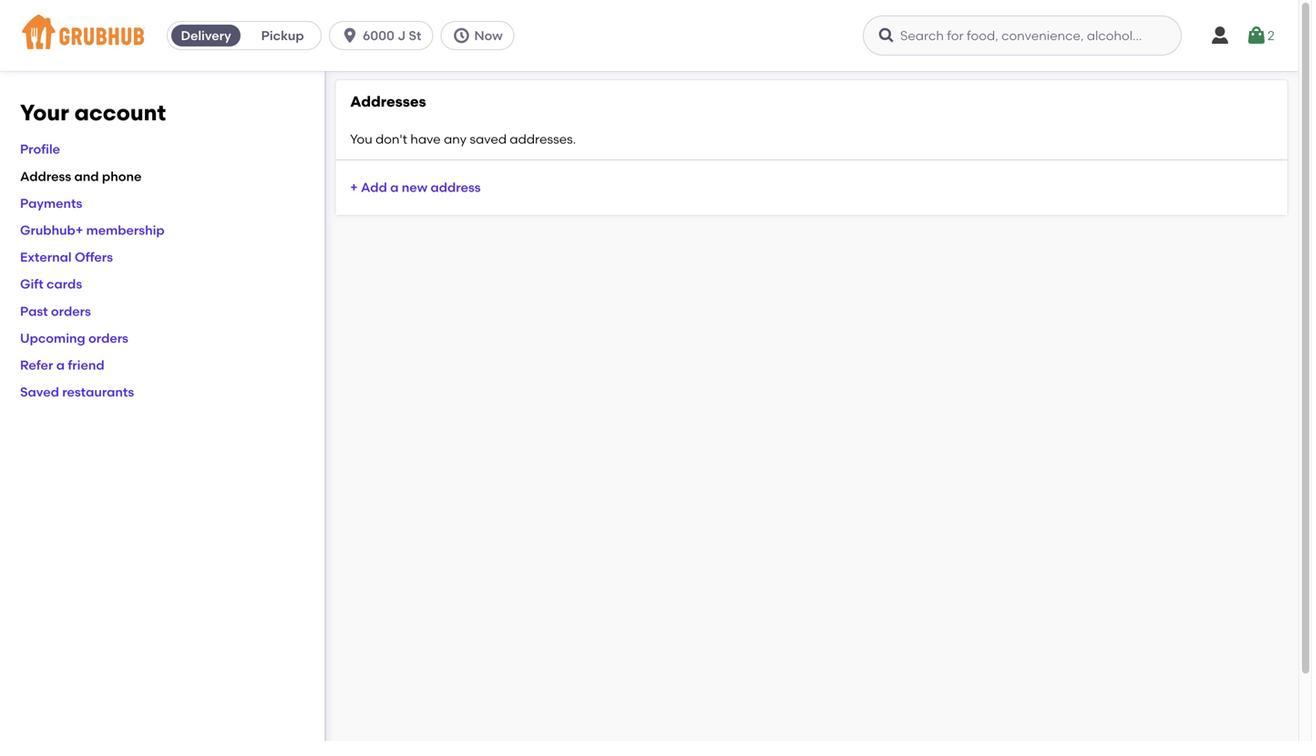 Task type: locate. For each thing, give the bounding box(es) containing it.
saved restaurants
[[20, 384, 134, 400]]

gift cards
[[20, 276, 82, 292]]

address
[[431, 180, 481, 195]]

past orders
[[20, 303, 91, 319]]

a left "new" on the left of page
[[390, 180, 399, 195]]

1 svg image from the left
[[453, 26, 471, 45]]

saved
[[470, 131, 507, 147]]

0 horizontal spatial svg image
[[453, 26, 471, 45]]

svg image for 6000 j st
[[341, 26, 359, 45]]

pickup button
[[244, 21, 321, 50]]

st
[[409, 28, 422, 43]]

refer a friend
[[20, 357, 105, 373]]

0 horizontal spatial svg image
[[341, 26, 359, 45]]

1 horizontal spatial svg image
[[878, 26, 896, 45]]

restaurants
[[62, 384, 134, 400]]

6000
[[363, 28, 395, 43]]

6000 j st button
[[329, 21, 441, 50]]

2 button
[[1246, 19, 1275, 52]]

orders up friend
[[88, 330, 128, 346]]

orders
[[51, 303, 91, 319], [88, 330, 128, 346]]

a right refer
[[56, 357, 65, 373]]

payments
[[20, 195, 82, 211]]

addresses.
[[510, 131, 576, 147]]

2 horizontal spatial svg image
[[1246, 25, 1268, 46]]

2
[[1268, 28, 1275, 43]]

orders up upcoming orders "link"
[[51, 303, 91, 319]]

address
[[20, 168, 71, 184]]

have
[[411, 131, 441, 147]]

offers
[[75, 249, 113, 265]]

0 horizontal spatial a
[[56, 357, 65, 373]]

profile link
[[20, 142, 60, 157]]

0 vertical spatial orders
[[51, 303, 91, 319]]

0 vertical spatial a
[[390, 180, 399, 195]]

1 horizontal spatial a
[[390, 180, 399, 195]]

a
[[390, 180, 399, 195], [56, 357, 65, 373]]

svg image
[[453, 26, 471, 45], [878, 26, 896, 45]]

j
[[398, 28, 406, 43]]

upcoming
[[20, 330, 85, 346]]

upcoming orders link
[[20, 330, 128, 346]]

+
[[350, 180, 358, 195]]

svg image inside 2 button
[[1246, 25, 1268, 46]]

svg image
[[1210, 25, 1232, 46], [1246, 25, 1268, 46], [341, 26, 359, 45]]

now
[[474, 28, 503, 43]]

past orders link
[[20, 303, 91, 319]]

friend
[[68, 357, 105, 373]]

phone
[[102, 168, 142, 184]]

grubhub+
[[20, 222, 83, 238]]

svg image inside 6000 j st button
[[341, 26, 359, 45]]

payments link
[[20, 195, 82, 211]]

add
[[361, 180, 387, 195]]

addresses
[[350, 93, 426, 110]]

main navigation navigation
[[0, 0, 1299, 71]]

1 vertical spatial orders
[[88, 330, 128, 346]]

new
[[402, 180, 428, 195]]

your account
[[20, 99, 166, 126]]



Task type: vqa. For each thing, say whether or not it's contained in the screenshot.
PHONE TELEPHONE FIELD
no



Task type: describe. For each thing, give the bounding box(es) containing it.
gift
[[20, 276, 43, 292]]

your
[[20, 99, 69, 126]]

any
[[444, 131, 467, 147]]

a inside "+ add a new address" button
[[390, 180, 399, 195]]

1 vertical spatial a
[[56, 357, 65, 373]]

external offers link
[[20, 249, 113, 265]]

svg image inside now button
[[453, 26, 471, 45]]

saved restaurants link
[[20, 384, 134, 400]]

delivery button
[[168, 21, 244, 50]]

grubhub+ membership link
[[20, 222, 165, 238]]

1 horizontal spatial svg image
[[1210, 25, 1232, 46]]

orders for past orders
[[51, 303, 91, 319]]

+ add a new address
[[350, 180, 481, 195]]

don't
[[376, 131, 408, 147]]

address and phone
[[20, 168, 142, 184]]

orders for upcoming orders
[[88, 330, 128, 346]]

+ add a new address button
[[350, 171, 481, 204]]

past
[[20, 303, 48, 319]]

refer a friend link
[[20, 357, 105, 373]]

account
[[74, 99, 166, 126]]

6000 j st
[[363, 28, 422, 43]]

gift cards link
[[20, 276, 82, 292]]

now button
[[441, 21, 522, 50]]

you don't have any saved addresses.
[[350, 131, 576, 147]]

cards
[[47, 276, 82, 292]]

external
[[20, 249, 72, 265]]

delivery
[[181, 28, 231, 43]]

svg image for 2
[[1246, 25, 1268, 46]]

pickup
[[261, 28, 304, 43]]

and
[[74, 168, 99, 184]]

2 svg image from the left
[[878, 26, 896, 45]]

grubhub+ membership
[[20, 222, 165, 238]]

profile
[[20, 142, 60, 157]]

you
[[350, 131, 373, 147]]

Search for food, convenience, alcohol... search field
[[863, 15, 1182, 56]]

membership
[[86, 222, 165, 238]]

upcoming orders
[[20, 330, 128, 346]]

external offers
[[20, 249, 113, 265]]

saved
[[20, 384, 59, 400]]

address and phone link
[[20, 168, 142, 184]]

refer
[[20, 357, 53, 373]]



